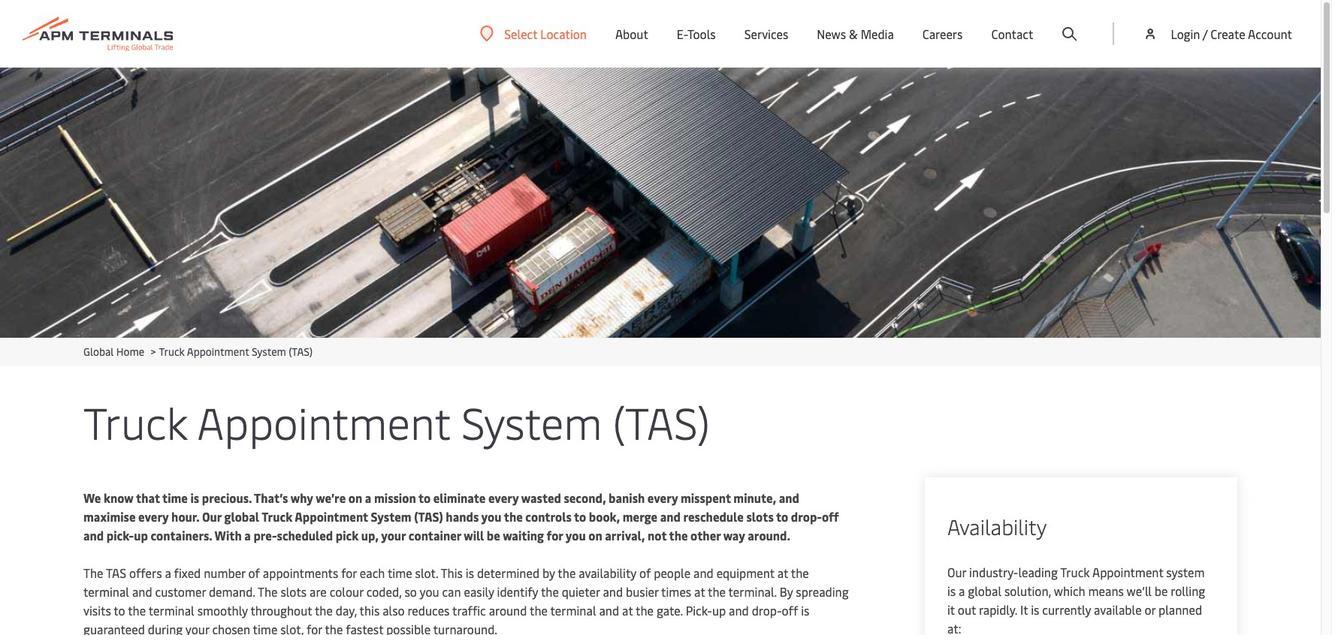 Task type: locate. For each thing, give the bounding box(es) containing it.
truck down the that's
[[262, 509, 292, 525]]

busier
[[626, 584, 659, 600]]

2 horizontal spatial at
[[777, 565, 788, 582]]

to
[[418, 490, 431, 506], [574, 509, 586, 525], [776, 509, 788, 525], [114, 603, 125, 619]]

industry-
[[969, 564, 1018, 581]]

your right up,
[[381, 527, 406, 544]]

is inside we know that time is precious. that's why we're on a mission to eliminate every wasted second, banish every misspent minute, and maximise every hour. our global truck appointment system (tas) hands you the controls to book, merge and reschedule slots to drop-off and pick-up containers. with a pre-scheduled pick up, your container will be waiting for you on arrival, not the other way around.
[[190, 490, 199, 506]]

1 horizontal spatial your
[[381, 527, 406, 544]]

select location
[[504, 25, 587, 42]]

1 horizontal spatial be
[[1155, 583, 1168, 600]]

the up by on the bottom right of page
[[791, 565, 809, 582]]

2 vertical spatial for
[[307, 621, 322, 636]]

2 horizontal spatial system
[[461, 392, 602, 452]]

time inside we know that time is precious. that's why we're on a mission to eliminate every wasted second, banish every misspent minute, and maximise every hour. our global truck appointment system (tas) hands you the controls to book, merge and reschedule slots to drop-off and pick-up containers. with a pre-scheduled pick up, your container will be waiting for you on arrival, not the other way around.
[[162, 490, 188, 506]]

1 vertical spatial off
[[782, 603, 798, 619]]

to inside 'the tas offers a fixed number of appointments for each time slot. this is determined by the availability of people and equipment at the terminal and customer demand. the slots are colour coded, so you can easily identify the quieter and busier times at the terminal. by spreading visits to the terminal smoothly throughout the day, this also reduces traffic around the terminal and at the gate. pick-up and drop-off is guaranteed during your chosen time slot, for the fastest possible turnaround.'
[[114, 603, 125, 619]]

1 vertical spatial global
[[968, 583, 1002, 600]]

1 vertical spatial be
[[1155, 583, 1168, 600]]

slots down the minute,
[[746, 509, 774, 525]]

to up guaranteed
[[114, 603, 125, 619]]

this
[[360, 603, 380, 619]]

your inside 'the tas offers a fixed number of appointments for each time slot. this is determined by the availability of people and equipment at the terminal and customer demand. the slots are colour coded, so you can easily identify the quieter and busier times at the terminal. by spreading visits to the terminal smoothly throughout the day, this also reduces traffic around the terminal and at the gate. pick-up and drop-off is guaranteed during your chosen time slot, for the fastest possible turnaround.'
[[185, 621, 209, 636]]

about
[[615, 26, 648, 42]]

0 vertical spatial (tas)
[[289, 345, 313, 359]]

are
[[310, 584, 327, 600]]

0 horizontal spatial of
[[248, 565, 260, 582]]

0 horizontal spatial our
[[202, 509, 222, 525]]

truck down home at left bottom
[[83, 392, 187, 452]]

for inside we know that time is precious. that's why we're on a mission to eliminate every wasted second, banish every misspent minute, and maximise every hour. our global truck appointment system (tas) hands you the controls to book, merge and reschedule slots to drop-off and pick-up containers. with a pre-scheduled pick up, your container will be waiting for you on arrival, not the other way around.
[[547, 527, 563, 544]]

0 vertical spatial slots
[[746, 509, 774, 525]]

0 horizontal spatial at
[[622, 603, 633, 619]]

time
[[162, 490, 188, 506], [388, 565, 412, 582], [253, 621, 278, 636]]

our left industry-
[[947, 564, 966, 581]]

terminal down quieter
[[550, 603, 596, 619]]

and
[[779, 490, 799, 506], [660, 509, 681, 525], [83, 527, 104, 544], [694, 565, 714, 582], [132, 584, 152, 600], [603, 584, 623, 600], [599, 603, 619, 619], [729, 603, 749, 619]]

0 horizontal spatial slots
[[281, 584, 307, 600]]

of
[[248, 565, 260, 582], [639, 565, 651, 582]]

0 horizontal spatial you
[[420, 584, 439, 600]]

every up the merge
[[648, 490, 678, 506]]

global home link
[[83, 345, 144, 359]]

1 horizontal spatial for
[[341, 565, 357, 582]]

be
[[487, 527, 500, 544], [1155, 583, 1168, 600]]

0 vertical spatial global
[[224, 509, 259, 525]]

1 of from the left
[[248, 565, 260, 582]]

1 horizontal spatial (tas)
[[414, 509, 443, 525]]

slots down appointments
[[281, 584, 307, 600]]

at up by on the bottom right of page
[[777, 565, 788, 582]]

equipment
[[717, 565, 775, 582]]

determined
[[477, 565, 540, 582]]

1 vertical spatial time
[[388, 565, 412, 582]]

by
[[542, 565, 555, 582]]

banish
[[609, 490, 645, 506]]

slot.
[[415, 565, 438, 582]]

2 vertical spatial time
[[253, 621, 278, 636]]

planned
[[1159, 602, 1202, 618]]

be inside we know that time is precious. that's why we're on a mission to eliminate every wasted second, banish every misspent minute, and maximise every hour. our global truck appointment system (tas) hands you the controls to book, merge and reschedule slots to drop-off and pick-up containers. with a pre-scheduled pick up, your container will be waiting for you on arrival, not the other way around.
[[487, 527, 500, 544]]

at up pick-
[[694, 584, 705, 600]]

the down day,
[[325, 621, 343, 636]]

global
[[224, 509, 259, 525], [968, 583, 1002, 600]]

by
[[780, 584, 793, 600]]

1 horizontal spatial time
[[253, 621, 278, 636]]

at
[[777, 565, 788, 582], [694, 584, 705, 600], [622, 603, 633, 619]]

the up guaranteed
[[128, 603, 146, 619]]

0 vertical spatial time
[[162, 490, 188, 506]]

2 horizontal spatial every
[[648, 490, 678, 506]]

every left wasted
[[488, 490, 519, 506]]

1 horizontal spatial you
[[481, 509, 502, 525]]

0 vertical spatial on
[[348, 490, 362, 506]]

1 vertical spatial for
[[341, 565, 357, 582]]

mission
[[374, 490, 416, 506]]

and down offers
[[132, 584, 152, 600]]

0 vertical spatial drop-
[[791, 509, 822, 525]]

means
[[1088, 583, 1124, 600]]

pre-
[[254, 527, 277, 544]]

off
[[822, 509, 839, 525], [782, 603, 798, 619]]

0 horizontal spatial system
[[252, 345, 286, 359]]

create
[[1211, 26, 1245, 42]]

appointment inside we know that time is precious. that's why we're on a mission to eliminate every wasted second, banish every misspent minute, and maximise every hour. our global truck appointment system (tas) hands you the controls to book, merge and reschedule slots to drop-off and pick-up containers. with a pre-scheduled pick up, your container will be waiting for you on arrival, not the other way around.
[[295, 509, 368, 525]]

offers
[[129, 565, 162, 582]]

a left fixed
[[165, 565, 171, 582]]

2 horizontal spatial for
[[547, 527, 563, 544]]

you right so
[[420, 584, 439, 600]]

be right will
[[487, 527, 500, 544]]

1 vertical spatial drop-
[[752, 603, 782, 619]]

1 horizontal spatial slots
[[746, 509, 774, 525]]

0 horizontal spatial be
[[487, 527, 500, 544]]

appointments
[[263, 565, 338, 582]]

a inside 'the tas offers a fixed number of appointments for each time slot. this is determined by the availability of people and equipment at the terminal and customer demand. the slots are colour coded, so you can easily identify the quieter and busier times at the terminal. by spreading visits to the terminal smoothly throughout the day, this also reduces traffic around the terminal and at the gate. pick-up and drop-off is guaranteed during your chosen time slot, for the fastest possible turnaround.'
[[165, 565, 171, 582]]

slots inside 'the tas offers a fixed number of appointments for each time slot. this is determined by the availability of people and equipment at the terminal and customer demand. the slots are colour coded, so you can easily identify the quieter and busier times at the terminal. by spreading visits to the terminal smoothly throughout the day, this also reduces traffic around the terminal and at the gate. pick-up and drop-off is guaranteed during your chosen time slot, for the fastest possible turnaround.'
[[281, 584, 307, 600]]

the right by
[[558, 565, 576, 582]]

for up colour
[[341, 565, 357, 582]]

drop- inside 'the tas offers a fixed number of appointments for each time slot. this is determined by the availability of people and equipment at the terminal and customer demand. the slots are colour coded, so you can easily identify the quieter and busier times at the terminal. by spreading visits to the terminal smoothly throughout the day, this also reduces traffic around the terminal and at the gate. pick-up and drop-off is guaranteed during your chosen time slot, for the fastest possible turnaround.'
[[752, 603, 782, 619]]

the up throughout
[[258, 584, 278, 600]]

global
[[83, 345, 114, 359]]

up down maximise
[[134, 527, 148, 544]]

2 horizontal spatial (tas)
[[613, 392, 710, 452]]

the down are
[[315, 603, 333, 619]]

1 vertical spatial our
[[947, 564, 966, 581]]

chosen
[[212, 621, 250, 636]]

turnaround.
[[433, 621, 497, 636]]

time down throughout
[[253, 621, 278, 636]]

the right not
[[669, 527, 688, 544]]

we're
[[316, 490, 346, 506]]

2 vertical spatial (tas)
[[414, 509, 443, 525]]

terminal up during
[[149, 603, 194, 619]]

on
[[348, 490, 362, 506], [589, 527, 602, 544]]

of up busier
[[639, 565, 651, 582]]

time up hour.
[[162, 490, 188, 506]]

0 vertical spatial for
[[547, 527, 563, 544]]

gate.
[[657, 603, 683, 619]]

on right we're
[[348, 490, 362, 506]]

0 vertical spatial at
[[777, 565, 788, 582]]

of up demand. on the bottom left of page
[[248, 565, 260, 582]]

2 horizontal spatial you
[[566, 527, 586, 544]]

0 horizontal spatial your
[[185, 621, 209, 636]]

around
[[489, 603, 527, 619]]

leading
[[1018, 564, 1058, 581]]

0 vertical spatial up
[[134, 527, 148, 544]]

0 vertical spatial your
[[381, 527, 406, 544]]

the left tas
[[83, 565, 103, 582]]

0 horizontal spatial the
[[83, 565, 103, 582]]

1 vertical spatial slots
[[281, 584, 307, 600]]

and down availability
[[603, 584, 623, 600]]

tuck appointment system image
[[0, 68, 1321, 338]]

you up will
[[481, 509, 502, 525]]

1 horizontal spatial system
[[371, 509, 411, 525]]

2 vertical spatial you
[[420, 584, 439, 600]]

>
[[151, 345, 156, 359]]

1 vertical spatial you
[[566, 527, 586, 544]]

up
[[134, 527, 148, 544], [712, 603, 726, 619]]

0 vertical spatial our
[[202, 509, 222, 525]]

our down precious.
[[202, 509, 222, 525]]

on down book,
[[589, 527, 602, 544]]

1 horizontal spatial on
[[589, 527, 602, 544]]

0 horizontal spatial up
[[134, 527, 148, 544]]

truck up the which
[[1060, 564, 1090, 581]]

our inside our industry-leading truck appointment system is a global solution, which means we'll be rolling it out rapidly. it is currently available or planned at:
[[947, 564, 966, 581]]

off inside 'the tas offers a fixed number of appointments for each time slot. this is determined by the availability of people and equipment at the terminal and customer demand. the slots are colour coded, so you can easily identify the quieter and busier times at the terminal. by spreading visits to the terminal smoothly throughout the day, this also reduces traffic around the terminal and at the gate. pick-up and drop-off is guaranteed during your chosen time slot, for the fastest possible turnaround.'
[[782, 603, 798, 619]]

this
[[441, 565, 463, 582]]

day,
[[336, 603, 357, 619]]

1 vertical spatial your
[[185, 621, 209, 636]]

news & media button
[[817, 0, 894, 68]]

rapidly.
[[979, 602, 1017, 618]]

the down busier
[[636, 603, 654, 619]]

drop- inside we know that time is precious. that's why we're on a mission to eliminate every wasted second, banish every misspent minute, and maximise every hour. our global truck appointment system (tas) hands you the controls to book, merge and reschedule slots to drop-off and pick-up containers. with a pre-scheduled pick up, your container will be waiting for you on arrival, not the other way around.
[[791, 509, 822, 525]]

identify
[[497, 584, 538, 600]]

global down industry-
[[968, 583, 1002, 600]]

for
[[547, 527, 563, 544], [341, 565, 357, 582], [307, 621, 322, 636]]

rolling
[[1171, 583, 1205, 600]]

for down controls
[[547, 527, 563, 544]]

0 horizontal spatial global
[[224, 509, 259, 525]]

is down spreading
[[801, 603, 809, 619]]

up down equipment
[[712, 603, 726, 619]]

other
[[691, 527, 721, 544]]

the
[[83, 565, 103, 582], [258, 584, 278, 600]]

time up so
[[388, 565, 412, 582]]

guaranteed
[[83, 621, 145, 636]]

select
[[504, 25, 537, 42]]

1 vertical spatial up
[[712, 603, 726, 619]]

global inside we know that time is precious. that's why we're on a mission to eliminate every wasted second, banish every misspent minute, and maximise every hour. our global truck appointment system (tas) hands you the controls to book, merge and reschedule slots to drop-off and pick-up containers. with a pre-scheduled pick up, your container will be waiting for you on arrival, not the other way around.
[[224, 509, 259, 525]]

a up out
[[959, 583, 965, 600]]

colour
[[330, 584, 363, 600]]

up inside 'the tas offers a fixed number of appointments for each time slot. this is determined by the availability of people and equipment at the terminal and customer demand. the slots are colour coded, so you can easily identify the quieter and busier times at the terminal. by spreading visits to the terminal smoothly throughout the day, this also reduces traffic around the terminal and at the gate. pick-up and drop-off is guaranteed during your chosen time slot, for the fastest possible turnaround.'
[[712, 603, 726, 619]]

1 vertical spatial at
[[694, 584, 705, 600]]

home
[[116, 345, 144, 359]]

hour.
[[171, 509, 199, 525]]

1 horizontal spatial our
[[947, 564, 966, 581]]

1 horizontal spatial of
[[639, 565, 651, 582]]

traffic
[[452, 603, 486, 619]]

we know that time is precious. that's why we're on a mission to eliminate every wasted second, banish every misspent minute, and maximise every hour. our global truck appointment system (tas) hands you the controls to book, merge and reschedule slots to drop-off and pick-up containers. with a pre-scheduled pick up, your container will be waiting for you on arrival, not the other way around.
[[83, 490, 839, 544]]

you down controls
[[566, 527, 586, 544]]

controls
[[525, 509, 572, 525]]

e-
[[677, 26, 687, 42]]

for right slot, at left
[[307, 621, 322, 636]]

0 vertical spatial off
[[822, 509, 839, 525]]

that's
[[254, 490, 288, 506]]

your
[[381, 527, 406, 544], [185, 621, 209, 636]]

every down that
[[138, 509, 169, 525]]

2 vertical spatial system
[[371, 509, 411, 525]]

1 horizontal spatial the
[[258, 584, 278, 600]]

1 horizontal spatial every
[[488, 490, 519, 506]]

is up hour.
[[190, 490, 199, 506]]

around.
[[748, 527, 790, 544]]

terminal up "visits"
[[83, 584, 129, 600]]

2 horizontal spatial time
[[388, 565, 412, 582]]

which
[[1054, 583, 1085, 600]]

truck
[[159, 345, 185, 359], [83, 392, 187, 452], [262, 509, 292, 525], [1060, 564, 1090, 581]]

your down smoothly
[[185, 621, 209, 636]]

0 horizontal spatial drop-
[[752, 603, 782, 619]]

1 horizontal spatial up
[[712, 603, 726, 619]]

1 horizontal spatial global
[[968, 583, 1002, 600]]

1 horizontal spatial drop-
[[791, 509, 822, 525]]

slot,
[[280, 621, 304, 636]]

0 vertical spatial be
[[487, 527, 500, 544]]

can
[[442, 584, 461, 600]]

global up with
[[224, 509, 259, 525]]

is right it
[[1031, 602, 1039, 618]]

at down busier
[[622, 603, 633, 619]]

0 horizontal spatial for
[[307, 621, 322, 636]]

0 horizontal spatial off
[[782, 603, 798, 619]]

2 vertical spatial at
[[622, 603, 633, 619]]

be up or
[[1155, 583, 1168, 600]]

1 horizontal spatial off
[[822, 509, 839, 525]]

and down maximise
[[83, 527, 104, 544]]

0 horizontal spatial time
[[162, 490, 188, 506]]

you
[[481, 509, 502, 525], [566, 527, 586, 544], [420, 584, 439, 600]]

precious.
[[202, 490, 252, 506]]

it
[[947, 602, 955, 618]]



Task type: describe. For each thing, give the bounding box(es) containing it.
truck appointment system (tas)
[[83, 392, 710, 452]]

visits
[[83, 603, 111, 619]]

people
[[654, 565, 691, 582]]

&
[[849, 26, 858, 42]]

is right this
[[466, 565, 474, 582]]

appointment inside our industry-leading truck appointment system is a global solution, which means we'll be rolling it out rapidly. it is currently available or planned at:
[[1092, 564, 1163, 581]]

that
[[136, 490, 160, 506]]

(tas) inside we know that time is precious. that's why we're on a mission to eliminate every wasted second, banish every misspent minute, and maximise every hour. our global truck appointment system (tas) hands you the controls to book, merge and reschedule slots to drop-off and pick-up containers. with a pre-scheduled pick up, your container will be waiting for you on arrival, not the other way around.
[[414, 509, 443, 525]]

reduces
[[408, 603, 450, 619]]

1 horizontal spatial terminal
[[149, 603, 194, 619]]

up,
[[361, 527, 379, 544]]

account
[[1248, 26, 1292, 42]]

maximise
[[83, 509, 136, 525]]

we'll
[[1127, 583, 1152, 600]]

book,
[[589, 509, 620, 525]]

truck right >
[[159, 345, 185, 359]]

system
[[1166, 564, 1205, 581]]

your inside we know that time is precious. that's why we're on a mission to eliminate every wasted second, banish every misspent minute, and maximise every hour. our global truck appointment system (tas) hands you the controls to book, merge and reschedule slots to drop-off and pick-up containers. with a pre-scheduled pick up, your container will be waiting for you on arrival, not the other way around.
[[381, 527, 406, 544]]

why
[[291, 490, 313, 506]]

system inside we know that time is precious. that's why we're on a mission to eliminate every wasted second, banish every misspent minute, and maximise every hour. our global truck appointment system (tas) hands you the controls to book, merge and reschedule slots to drop-off and pick-up containers. with a pre-scheduled pick up, your container will be waiting for you on arrival, not the other way around.
[[371, 509, 411, 525]]

fastest
[[346, 621, 383, 636]]

minute,
[[734, 490, 776, 506]]

customer
[[155, 584, 206, 600]]

throughout
[[251, 603, 312, 619]]

waiting
[[503, 527, 544, 544]]

the down 'identify'
[[530, 603, 548, 619]]

media
[[861, 26, 894, 42]]

0 vertical spatial the
[[83, 565, 103, 582]]

or
[[1145, 602, 1156, 618]]

demand.
[[209, 584, 255, 600]]

careers
[[923, 26, 963, 42]]

the down by
[[541, 584, 559, 600]]

terminal.
[[728, 584, 777, 600]]

about button
[[615, 0, 648, 68]]

and down terminal.
[[729, 603, 749, 619]]

truck inside we know that time is precious. that's why we're on a mission to eliminate every wasted second, banish every misspent minute, and maximise every hour. our global truck appointment system (tas) hands you the controls to book, merge and reschedule slots to drop-off and pick-up containers. with a pre-scheduled pick up, your container will be waiting for you on arrival, not the other way around.
[[262, 509, 292, 525]]

each
[[360, 565, 385, 582]]

number
[[204, 565, 245, 582]]

global home > truck appointment system (tas)
[[83, 345, 313, 359]]

login
[[1171, 26, 1200, 42]]

at:
[[947, 621, 961, 636]]

so
[[405, 584, 417, 600]]

0 horizontal spatial on
[[348, 490, 362, 506]]

pick-
[[107, 527, 134, 544]]

be inside our industry-leading truck appointment system is a global solution, which means we'll be rolling it out rapidly. it is currently available or planned at:
[[1155, 583, 1168, 600]]

0 horizontal spatial terminal
[[83, 584, 129, 600]]

smoothly
[[197, 603, 248, 619]]

will
[[464, 527, 484, 544]]

0 horizontal spatial every
[[138, 509, 169, 525]]

available
[[1094, 602, 1142, 618]]

off inside we know that time is precious. that's why we're on a mission to eliminate every wasted second, banish every misspent minute, and maximise every hour. our global truck appointment system (tas) hands you the controls to book, merge and reschedule slots to drop-off and pick-up containers. with a pre-scheduled pick up, your container will be waiting for you on arrival, not the other way around.
[[822, 509, 839, 525]]

coded,
[[366, 584, 402, 600]]

/
[[1203, 26, 1208, 42]]

merge
[[623, 509, 657, 525]]

0 vertical spatial you
[[481, 509, 502, 525]]

2 of from the left
[[639, 565, 651, 582]]

and right people
[[694, 565, 714, 582]]

we
[[83, 490, 101, 506]]

misspent
[[681, 490, 731, 506]]

global inside our industry-leading truck appointment system is a global solution, which means we'll be rolling it out rapidly. it is currently available or planned at:
[[968, 583, 1002, 600]]

wasted
[[521, 490, 561, 506]]

quieter
[[562, 584, 600, 600]]

availability
[[947, 512, 1047, 541]]

also
[[383, 603, 405, 619]]

1 vertical spatial system
[[461, 392, 602, 452]]

to down second,
[[574, 509, 586, 525]]

up inside we know that time is precious. that's why we're on a mission to eliminate every wasted second, banish every misspent minute, and maximise every hour. our global truck appointment system (tas) hands you the controls to book, merge and reschedule slots to drop-off and pick-up containers. with a pre-scheduled pick up, your container will be waiting for you on arrival, not the other way around.
[[134, 527, 148, 544]]

services button
[[744, 0, 788, 68]]

contact button
[[991, 0, 1033, 68]]

pick
[[336, 527, 359, 544]]

second,
[[564, 490, 606, 506]]

fixed
[[174, 565, 201, 582]]

is up it
[[947, 583, 956, 600]]

pick-
[[686, 603, 712, 619]]

during
[[148, 621, 183, 636]]

the tas offers a fixed number of appointments for each time slot. this is determined by the availability of people and equipment at the terminal and customer demand. the slots are colour coded, so you can easily identify the quieter and busier times at the terminal. by spreading visits to the terminal smoothly throughout the day, this also reduces traffic around the terminal and at the gate. pick-up and drop-off is guaranteed during your chosen time slot, for the fastest possible turnaround.
[[83, 565, 849, 636]]

1 vertical spatial on
[[589, 527, 602, 544]]

1 horizontal spatial at
[[694, 584, 705, 600]]

slots inside we know that time is precious. that's why we're on a mission to eliminate every wasted second, banish every misspent minute, and maximise every hour. our global truck appointment system (tas) hands you the controls to book, merge and reschedule slots to drop-off and pick-up containers. with a pre-scheduled pick up, your container will be waiting for you on arrival, not the other way around.
[[746, 509, 774, 525]]

currently
[[1042, 602, 1091, 618]]

container
[[409, 527, 461, 544]]

arrival,
[[605, 527, 645, 544]]

1 vertical spatial the
[[258, 584, 278, 600]]

location
[[540, 25, 587, 42]]

scheduled
[[277, 527, 333, 544]]

0 horizontal spatial (tas)
[[289, 345, 313, 359]]

careers button
[[923, 0, 963, 68]]

you inside 'the tas offers a fixed number of appointments for each time slot. this is determined by the availability of people and equipment at the terminal and customer demand. the slots are colour coded, so you can easily identify the quieter and busier times at the terminal. by spreading visits to the terminal smoothly throughout the day, this also reduces traffic around the terminal and at the gate. pick-up and drop-off is guaranteed during your chosen time slot, for the fastest possible turnaround.'
[[420, 584, 439, 600]]

it
[[1020, 602, 1028, 618]]

a inside our industry-leading truck appointment system is a global solution, which means we'll be rolling it out rapidly. it is currently available or planned at:
[[959, 583, 965, 600]]

a left pre-
[[244, 527, 251, 544]]

and down quieter
[[599, 603, 619, 619]]

a left mission
[[365, 490, 371, 506]]

and up not
[[660, 509, 681, 525]]

news
[[817, 26, 846, 42]]

2 horizontal spatial terminal
[[550, 603, 596, 619]]

our industry-leading truck appointment system is a global solution, which means we'll be rolling it out rapidly. it is currently available or planned at:
[[947, 564, 1205, 636]]

with
[[215, 527, 242, 544]]

0 vertical spatial system
[[252, 345, 286, 359]]

to right mission
[[418, 490, 431, 506]]

contact
[[991, 26, 1033, 42]]

easily
[[464, 584, 494, 600]]

availability
[[579, 565, 636, 582]]

our inside we know that time is precious. that's why we're on a mission to eliminate every wasted second, banish every misspent minute, and maximise every hour. our global truck appointment system (tas) hands you the controls to book, merge and reschedule slots to drop-off and pick-up containers. with a pre-scheduled pick up, your container will be waiting for you on arrival, not the other way around.
[[202, 509, 222, 525]]

out
[[958, 602, 976, 618]]

1 vertical spatial (tas)
[[613, 392, 710, 452]]

login / create account
[[1171, 26, 1292, 42]]

and right the minute,
[[779, 490, 799, 506]]

login / create account link
[[1143, 0, 1292, 68]]

eliminate
[[433, 490, 486, 506]]

solution,
[[1005, 583, 1051, 600]]

to up around.
[[776, 509, 788, 525]]

not
[[648, 527, 667, 544]]

truck inside our industry-leading truck appointment system is a global solution, which means we'll be rolling it out rapidly. it is currently available or planned at:
[[1060, 564, 1090, 581]]

services
[[744, 26, 788, 42]]

tas
[[106, 565, 126, 582]]

the up pick-
[[708, 584, 726, 600]]

the up waiting
[[504, 509, 523, 525]]

tools
[[687, 26, 716, 42]]



Task type: vqa. For each thing, say whether or not it's contained in the screenshot.
Requests
no



